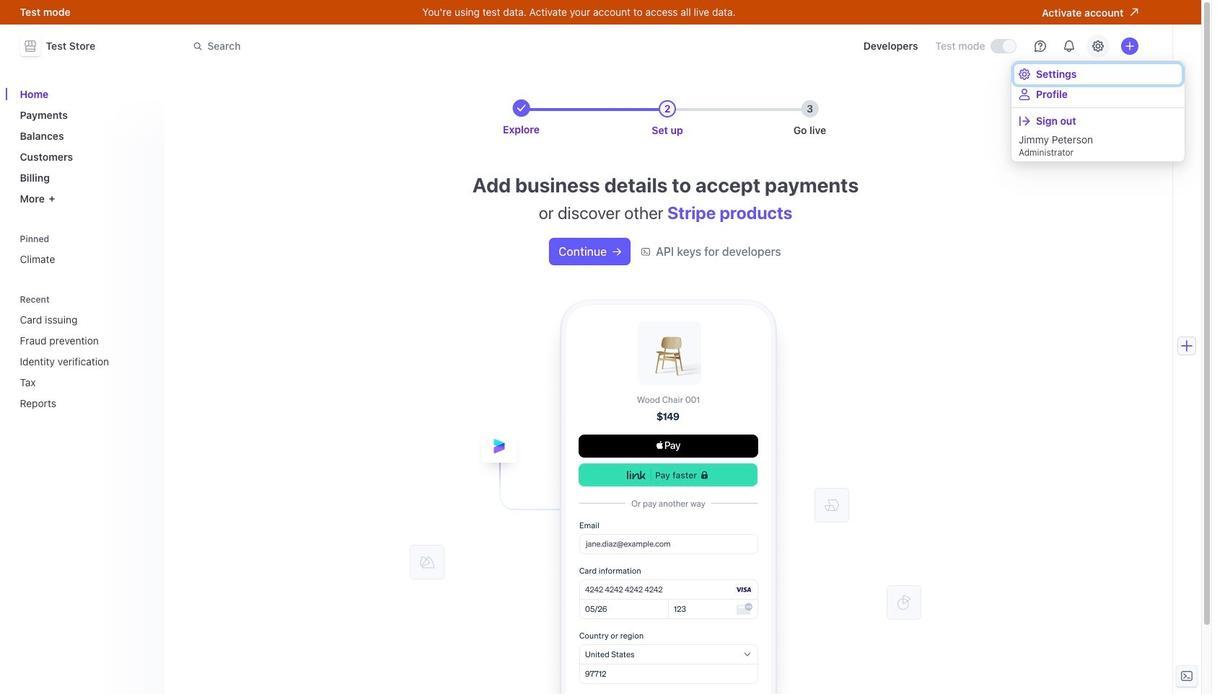 Task type: locate. For each thing, give the bounding box(es) containing it.
pinned element
[[14, 229, 156, 271]]

svg image
[[613, 248, 621, 256]]

recent element
[[14, 290, 156, 416], [14, 308, 156, 416]]

clear history image
[[141, 295, 150, 304]]

menu item
[[1015, 111, 1182, 131]]

Search text field
[[184, 33, 591, 60]]

None search field
[[184, 33, 591, 60]]

1 recent element from the top
[[14, 290, 156, 416]]

settings image
[[1092, 40, 1104, 52]]

menu
[[1012, 61, 1185, 162]]



Task type: vqa. For each thing, say whether or not it's contained in the screenshot.
'search' text box
yes



Task type: describe. For each thing, give the bounding box(es) containing it.
2 recent element from the top
[[14, 308, 156, 416]]

notifications image
[[1063, 40, 1075, 52]]

edit pins image
[[141, 235, 150, 244]]

core navigation links element
[[14, 82, 156, 211]]

Test mode checkbox
[[991, 40, 1016, 53]]

help image
[[1034, 40, 1046, 52]]



